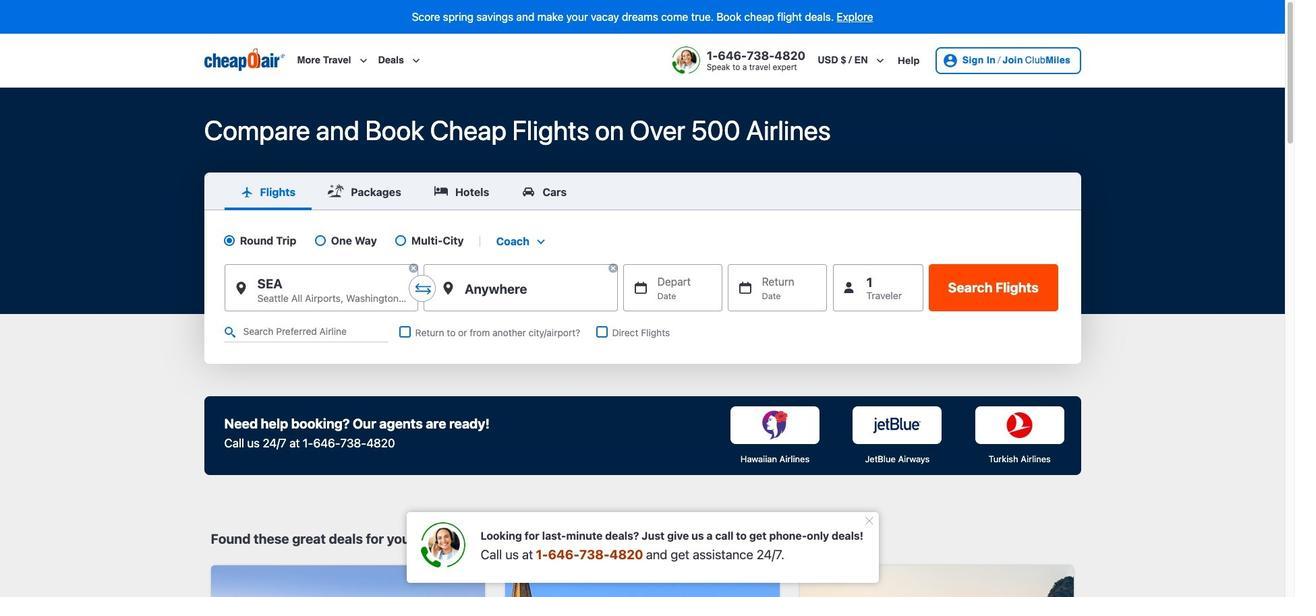 Task type: locate. For each thing, give the bounding box(es) containing it.
call us at1-646-738-4820 image
[[420, 523, 466, 569]]

1 clear field image from the left
[[408, 263, 419, 274]]

None search field
[[0, 87, 1286, 598]]

search image
[[224, 327, 235, 338]]

clear field image
[[408, 263, 419, 274], [608, 263, 619, 274]]

0 horizontal spatial clear field image
[[408, 263, 419, 274]]

cookie consent banner dialog
[[0, 536, 1286, 598]]

form
[[204, 173, 1082, 364]]

None button
[[929, 265, 1059, 312]]

jetblue airways image
[[853, 407, 942, 445]]

Search Preferred Airline text field
[[224, 323, 389, 343]]

None field
[[491, 235, 550, 248]]

1 horizontal spatial clear field image
[[608, 263, 619, 274]]



Task type: vqa. For each thing, say whether or not it's contained in the screenshot.
first the Airlines - Spirit Airlines Logo from left
no



Task type: describe. For each thing, give the bounding box(es) containing it.
search widget tabs tab list
[[204, 173, 1082, 210]]

turkish airlines image
[[976, 407, 1065, 445]]

2 clear field image from the left
[[608, 263, 619, 274]]

hawaiian airlines image
[[731, 407, 820, 445]]

speak to a travel expert image
[[672, 46, 700, 75]]



